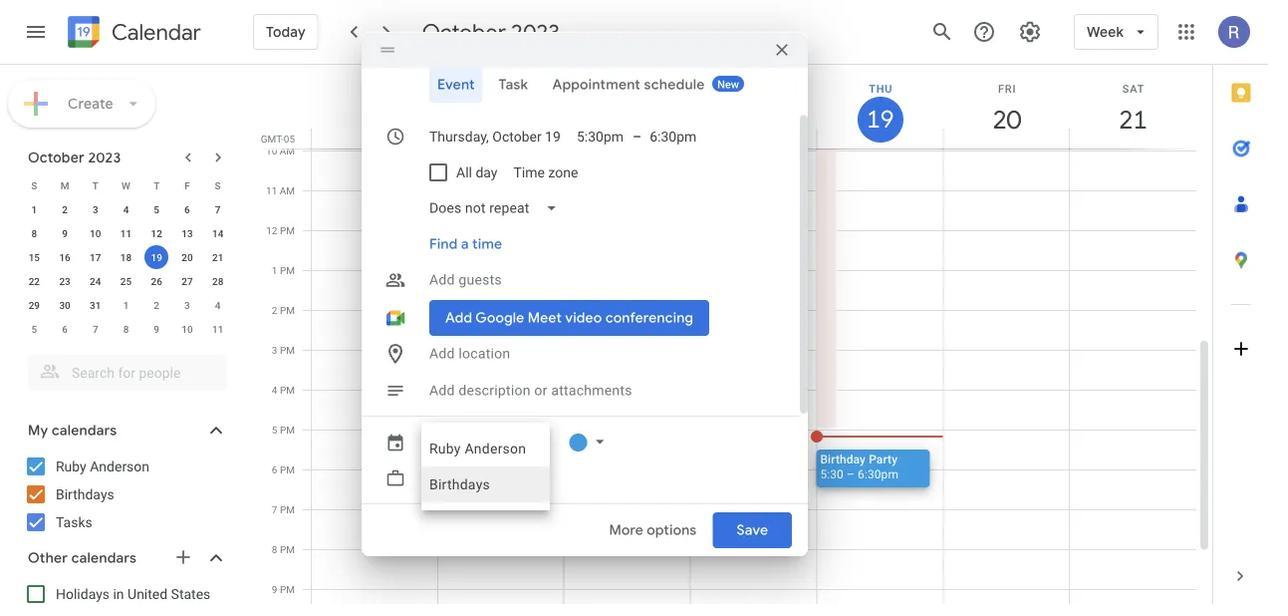 Task type: locate. For each thing, give the bounding box(es) containing it.
1 vertical spatial 4
[[215, 299, 221, 311]]

pm up 2 pm
[[280, 264, 295, 276]]

column header
[[437, 65, 565, 149], [564, 65, 691, 149]]

2 vertical spatial 11
[[212, 323, 224, 335]]

31
[[90, 299, 101, 311]]

12 inside october 2023 grid
[[151, 227, 162, 239]]

find a time button
[[422, 226, 511, 262]]

time
[[472, 235, 503, 253]]

2 horizontal spatial 11
[[266, 184, 277, 196]]

0 horizontal spatial –
[[633, 128, 642, 145]]

0 vertical spatial 6
[[184, 203, 190, 215]]

pm for 9 pm
[[280, 583, 295, 595]]

2 for november 2 element
[[154, 299, 160, 311]]

1 horizontal spatial 3
[[184, 299, 190, 311]]

0 horizontal spatial 15
[[29, 251, 40, 263]]

calendars right my
[[52, 422, 117, 440]]

11 for 11 element
[[120, 227, 132, 239]]

19
[[866, 104, 893, 135], [151, 251, 162, 263]]

calendar
[[112, 18, 201, 46]]

1 up november 8 element
[[123, 299, 129, 311]]

1 vertical spatial 7
[[93, 323, 98, 335]]

11 down november 4 element
[[212, 323, 224, 335]]

10 up 17
[[90, 227, 101, 239]]

0 horizontal spatial s
[[31, 179, 37, 191]]

Start time text field
[[577, 125, 625, 149]]

1 horizontal spatial 15
[[360, 103, 388, 136]]

1 horizontal spatial 9
[[154, 323, 160, 335]]

11
[[266, 184, 277, 196], [120, 227, 132, 239], [212, 323, 224, 335]]

event button
[[430, 67, 483, 103]]

4 up november 11 element
[[215, 299, 221, 311]]

pm
[[280, 224, 295, 236], [280, 264, 295, 276], [280, 304, 295, 316], [280, 344, 295, 356], [280, 384, 295, 396], [280, 424, 295, 436], [280, 463, 295, 475], [280, 503, 295, 515], [280, 543, 295, 555], [280, 583, 295, 595]]

11 for 11 am
[[266, 184, 277, 196]]

grid
[[255, 65, 1213, 604]]

7 pm
[[272, 503, 295, 515]]

time zone button
[[506, 154, 586, 190]]

8
[[31, 227, 37, 239], [123, 323, 129, 335], [272, 543, 278, 555]]

None search field
[[0, 347, 247, 391]]

november 7 element
[[83, 317, 107, 341]]

s right f
[[215, 179, 221, 191]]

or
[[535, 382, 548, 399]]

10 inside november 10 element
[[182, 323, 193, 335]]

1 vertical spatial add
[[430, 345, 455, 362]]

calendars up in
[[71, 549, 137, 567]]

19 inside 19, today element
[[151, 251, 162, 263]]

0 horizontal spatial t
[[92, 179, 98, 191]]

pm for 3 pm
[[280, 344, 295, 356]]

9 pm from the top
[[280, 543, 295, 555]]

ruby
[[430, 434, 461, 451], [430, 440, 461, 456], [56, 458, 86, 474]]

9
[[62, 227, 68, 239], [154, 323, 160, 335], [272, 583, 278, 595]]

0 horizontal spatial 1
[[31, 203, 37, 215]]

guests
[[459, 272, 502, 288]]

1 vertical spatial 2023
[[88, 149, 121, 166]]

1 horizontal spatial 8
[[123, 323, 129, 335]]

5
[[154, 203, 160, 215], [31, 323, 37, 335], [272, 424, 278, 436]]

2 vertical spatial 4
[[272, 384, 278, 396]]

7 up '14' element
[[215, 203, 221, 215]]

6 for november 6 element
[[62, 323, 68, 335]]

my
[[28, 422, 48, 440]]

task button
[[491, 67, 537, 103]]

0 horizontal spatial tab list
[[378, 67, 784, 103]]

november 4 element
[[206, 293, 230, 317]]

11 for november 11 element
[[212, 323, 224, 335]]

20 column header
[[943, 65, 1071, 149]]

0 horizontal spatial 3
[[93, 203, 98, 215]]

1 s from the left
[[31, 179, 37, 191]]

19 inside 19 column header
[[866, 104, 893, 135]]

7 up 8 pm
[[272, 503, 278, 515]]

birthdays inside the my calendars list
[[56, 486, 114, 502]]

1 vertical spatial 8
[[123, 323, 129, 335]]

11 element
[[114, 221, 138, 245]]

2 vertical spatial 6
[[272, 463, 278, 475]]

tab list
[[1214, 65, 1269, 548], [378, 67, 784, 103]]

12 for 12
[[151, 227, 162, 239]]

2 horizontal spatial 7
[[272, 503, 278, 515]]

0 horizontal spatial 11
[[120, 227, 132, 239]]

tab list containing event
[[378, 67, 784, 103]]

thu
[[869, 82, 893, 95]]

description
[[459, 382, 531, 399]]

6 row from the top
[[19, 293, 233, 317]]

united
[[128, 586, 168, 602]]

17
[[90, 251, 101, 263]]

1 vertical spatial 20
[[182, 251, 193, 263]]

2 horizontal spatial 6
[[272, 463, 278, 475]]

1 row from the top
[[19, 173, 233, 197]]

0 horizontal spatial 7
[[93, 323, 98, 335]]

to element
[[633, 128, 642, 145]]

2 vertical spatial add
[[430, 382, 455, 399]]

10 inside grid
[[266, 145, 277, 156]]

8 pm
[[272, 543, 295, 555]]

6 pm
[[272, 463, 295, 475]]

october 2023 grid
[[19, 173, 233, 341]]

2 vertical spatial 3
[[272, 344, 278, 356]]

november 9 element
[[145, 317, 169, 341]]

appointment schedule
[[553, 76, 705, 94]]

0 vertical spatial 21
[[1118, 103, 1147, 136]]

add location
[[430, 345, 511, 362]]

21 inside october 2023 grid
[[212, 251, 224, 263]]

5 for 5 pm
[[272, 424, 278, 436]]

27
[[182, 275, 193, 287]]

s
[[31, 179, 37, 191], [215, 179, 221, 191]]

pm for 1 pm
[[280, 264, 295, 276]]

21
[[1118, 103, 1147, 136], [212, 251, 224, 263]]

4 pm from the top
[[280, 344, 295, 356]]

anderson
[[465, 434, 527, 451], [465, 440, 527, 456], [90, 458, 150, 474]]

pm down 8 pm
[[280, 583, 295, 595]]

1
[[31, 203, 37, 215], [272, 264, 278, 276], [123, 299, 129, 311]]

7 row from the top
[[19, 317, 233, 341]]

6
[[184, 203, 190, 215], [62, 323, 68, 335], [272, 463, 278, 475]]

10 inside 10 'element'
[[90, 227, 101, 239]]

0 vertical spatial october 2023
[[422, 18, 560, 46]]

ruby anderson inside the my calendars list
[[56, 458, 150, 474]]

s left m
[[31, 179, 37, 191]]

sat
[[1123, 82, 1145, 95]]

6 pm from the top
[[280, 424, 295, 436]]

8 inside grid
[[272, 543, 278, 555]]

26 element
[[145, 269, 169, 293]]

november 5 element
[[22, 317, 46, 341]]

calendars
[[52, 422, 117, 440], [71, 549, 137, 567]]

6 inside november 6 element
[[62, 323, 68, 335]]

12 up 19, today element
[[151, 227, 162, 239]]

grid containing 15
[[255, 65, 1213, 604]]

2 horizontal spatial 2
[[272, 304, 278, 316]]

1 am from the top
[[280, 145, 295, 156]]

october 2023 up task button
[[422, 18, 560, 46]]

add for add guests
[[430, 272, 455, 288]]

pm down 7 pm
[[280, 543, 295, 555]]

1 horizontal spatial 2023
[[511, 18, 560, 46]]

2 horizontal spatial 3
[[272, 344, 278, 356]]

0 horizontal spatial 10
[[90, 227, 101, 239]]

pm for 12 pm
[[280, 224, 295, 236]]

12
[[266, 224, 278, 236], [151, 227, 162, 239]]

zone
[[549, 164, 578, 181]]

2 horizontal spatial 5
[[272, 424, 278, 436]]

6 down 30 element
[[62, 323, 68, 335]]

november 6 element
[[53, 317, 77, 341]]

1 vertical spatial 5
[[31, 323, 37, 335]]

12 down 11 am
[[266, 224, 278, 236]]

0 horizontal spatial 21
[[212, 251, 224, 263]]

1 vertical spatial 6
[[62, 323, 68, 335]]

1 vertical spatial 9
[[154, 323, 160, 335]]

0 vertical spatial 15
[[360, 103, 388, 136]]

9 down november 2 element
[[154, 323, 160, 335]]

2 add from the top
[[430, 345, 455, 362]]

15 down "sun"
[[360, 103, 388, 136]]

5 down 29 element
[[31, 323, 37, 335]]

0 vertical spatial 7
[[215, 203, 221, 215]]

event
[[438, 76, 475, 94]]

8 pm from the top
[[280, 503, 295, 515]]

0 vertical spatial 9
[[62, 227, 68, 239]]

1 horizontal spatial 5
[[154, 203, 160, 215]]

12 inside grid
[[266, 224, 278, 236]]

1 vertical spatial –
[[847, 467, 855, 481]]

8 down november 1 element
[[123, 323, 129, 335]]

row group
[[19, 197, 233, 341]]

0 horizontal spatial 2023
[[88, 149, 121, 166]]

21 column header
[[1070, 65, 1197, 149]]

pm for 5 pm
[[280, 424, 295, 436]]

2 horizontal spatial 1
[[272, 264, 278, 276]]

21 up 28
[[212, 251, 224, 263]]

9 down 8 pm
[[272, 583, 278, 595]]

add guests
[[430, 272, 502, 288]]

0 vertical spatial 11
[[266, 184, 277, 196]]

0 vertical spatial calendars
[[52, 422, 117, 440]]

6 for 6 pm
[[272, 463, 278, 475]]

1 vertical spatial october 2023
[[28, 149, 121, 166]]

1 down the 12 pm
[[272, 264, 278, 276]]

10 left 05
[[266, 145, 277, 156]]

6 inside grid
[[272, 463, 278, 475]]

2 horizontal spatial 10
[[266, 145, 277, 156]]

2 down m
[[62, 203, 68, 215]]

add
[[430, 272, 455, 288], [430, 345, 455, 362], [430, 382, 455, 399]]

1 vertical spatial 11
[[120, 227, 132, 239]]

– left end time text box
[[633, 128, 642, 145]]

other
[[28, 549, 68, 567]]

1 horizontal spatial t
[[154, 179, 160, 191]]

1 vertical spatial 15
[[29, 251, 40, 263]]

pm for 8 pm
[[280, 543, 295, 555]]

1 horizontal spatial 20
[[992, 103, 1020, 136]]

t left f
[[154, 179, 160, 191]]

schedule
[[644, 76, 705, 94]]

3 up 10 'element'
[[93, 203, 98, 215]]

Search for people text field
[[40, 355, 215, 391]]

pm down 4 pm at the left bottom
[[280, 424, 295, 436]]

3 for november 3 element
[[184, 299, 190, 311]]

6 up 7 pm
[[272, 463, 278, 475]]

pm up 1 pm
[[280, 224, 295, 236]]

11 down 10 am
[[266, 184, 277, 196]]

2023
[[511, 18, 560, 46], [88, 149, 121, 166]]

8 up the 9 pm on the left bottom of page
[[272, 543, 278, 555]]

5 down 4 pm at the left bottom
[[272, 424, 278, 436]]

2 vertical spatial 7
[[272, 503, 278, 515]]

am up 11 am
[[280, 145, 295, 156]]

my calendars
[[28, 422, 117, 440]]

gmt-05
[[261, 133, 295, 145]]

23 element
[[53, 269, 77, 293]]

1 horizontal spatial 10
[[182, 323, 193, 335]]

1 add from the top
[[430, 272, 455, 288]]

20 element
[[175, 245, 199, 269]]

9 inside grid
[[272, 583, 278, 595]]

10 down november 3 element
[[182, 323, 193, 335]]

october 2023 up m
[[28, 149, 121, 166]]

1 inside grid
[[272, 264, 278, 276]]

Start date text field
[[430, 125, 561, 149]]

4 up 5 pm
[[272, 384, 278, 396]]

0 vertical spatial 3
[[93, 203, 98, 215]]

8 inside november 8 element
[[123, 323, 129, 335]]

6 down f
[[184, 203, 190, 215]]

pm up 5 pm
[[280, 384, 295, 396]]

0 horizontal spatial 5
[[31, 323, 37, 335]]

0 horizontal spatial 12
[[151, 227, 162, 239]]

appointment
[[553, 76, 641, 94]]

3 up 4 pm at the left bottom
[[272, 344, 278, 356]]

3 row from the top
[[19, 221, 233, 245]]

0 horizontal spatial october
[[28, 149, 85, 166]]

t
[[92, 179, 98, 191], [154, 179, 160, 191]]

october 2023
[[422, 18, 560, 46], [28, 149, 121, 166]]

add left the location
[[430, 345, 455, 362]]

0 vertical spatial –
[[633, 128, 642, 145]]

2 row from the top
[[19, 197, 233, 221]]

1 vertical spatial 3
[[184, 299, 190, 311]]

0 vertical spatial 19
[[866, 104, 893, 135]]

1 horizontal spatial 11
[[212, 323, 224, 335]]

1 for 1 pm
[[272, 264, 278, 276]]

1 horizontal spatial 4
[[215, 299, 221, 311]]

pm for 7 pm
[[280, 503, 295, 515]]

5 row from the top
[[19, 269, 233, 293]]

7 pm from the top
[[280, 463, 295, 475]]

add inside dropdown button
[[430, 272, 455, 288]]

10 for 10 'element'
[[90, 227, 101, 239]]

2 up 3 pm
[[272, 304, 278, 316]]

2023 up task
[[511, 18, 560, 46]]

3 up november 10 element
[[184, 299, 190, 311]]

4 up 11 element
[[123, 203, 129, 215]]

22
[[29, 275, 40, 287]]

pm up 3 pm
[[280, 304, 295, 316]]

1 horizontal spatial 19
[[866, 104, 893, 135]]

attachments
[[552, 382, 633, 399]]

2 up november 9 element
[[154, 299, 160, 311]]

1 column header from the left
[[437, 65, 565, 149]]

20 down fri
[[992, 103, 1020, 136]]

30 element
[[53, 293, 77, 317]]

12 pm
[[266, 224, 295, 236]]

t right m
[[92, 179, 98, 191]]

october up the event button
[[422, 18, 506, 46]]

2 pm from the top
[[280, 264, 295, 276]]

14 element
[[206, 221, 230, 245]]

19 cell
[[141, 245, 172, 269]]

1 horizontal spatial 2
[[154, 299, 160, 311]]

3 pm from the top
[[280, 304, 295, 316]]

1 up 15 element
[[31, 203, 37, 215]]

row containing 29
[[19, 293, 233, 317]]

1 vertical spatial calendars
[[71, 549, 137, 567]]

1 horizontal spatial 1
[[123, 299, 129, 311]]

other calendars button
[[4, 542, 247, 574]]

2 vertical spatial 10
[[182, 323, 193, 335]]

0 vertical spatial am
[[280, 145, 295, 156]]

7
[[215, 203, 221, 215], [93, 323, 98, 335], [272, 503, 278, 515]]

october up m
[[28, 149, 85, 166]]

1 horizontal spatial birthdays
[[430, 476, 490, 492]]

End time text field
[[650, 125, 698, 149]]

2 horizontal spatial 8
[[272, 543, 278, 555]]

2023 down create
[[88, 149, 121, 166]]

1 vertical spatial am
[[280, 184, 295, 196]]

0 vertical spatial add
[[430, 272, 455, 288]]

10 pm from the top
[[280, 583, 295, 595]]

14
[[212, 227, 224, 239]]

3 add from the top
[[430, 382, 455, 399]]

4
[[123, 203, 129, 215], [215, 299, 221, 311], [272, 384, 278, 396]]

5 pm from the top
[[280, 384, 295, 396]]

2 horizontal spatial 9
[[272, 583, 278, 595]]

time
[[514, 164, 545, 181]]

8 for 8 pm
[[272, 543, 278, 555]]

5 up 12 element
[[154, 203, 160, 215]]

11 up 18
[[120, 227, 132, 239]]

15 up 22
[[29, 251, 40, 263]]

21 down sat
[[1118, 103, 1147, 136]]

1 vertical spatial october
[[28, 149, 85, 166]]

1 vertical spatial 21
[[212, 251, 224, 263]]

– down birthday
[[847, 467, 855, 481]]

7 inside grid
[[272, 503, 278, 515]]

1 vertical spatial 1
[[272, 264, 278, 276]]

20 up 27
[[182, 251, 193, 263]]

4 row from the top
[[19, 245, 233, 269]]

24 element
[[83, 269, 107, 293]]

1 inside november 1 element
[[123, 299, 129, 311]]

2 vertical spatial 1
[[123, 299, 129, 311]]

19 up the 26
[[151, 251, 162, 263]]

19 down thu
[[866, 104, 893, 135]]

18 element
[[114, 245, 138, 269]]

birthdays
[[430, 476, 490, 492], [56, 486, 114, 502]]

row containing s
[[19, 173, 233, 197]]

2 vertical spatial 8
[[272, 543, 278, 555]]

28
[[212, 275, 224, 287]]

2 vertical spatial 5
[[272, 424, 278, 436]]

row
[[19, 173, 233, 197], [19, 197, 233, 221], [19, 221, 233, 245], [19, 245, 233, 269], [19, 269, 233, 293], [19, 293, 233, 317], [19, 317, 233, 341]]

am up the 12 pm
[[280, 184, 295, 196]]

2 vertical spatial 9
[[272, 583, 278, 595]]

8 up 15 element
[[31, 227, 37, 239]]

9 up 16 element
[[62, 227, 68, 239]]

1 vertical spatial 19
[[151, 251, 162, 263]]

1 pm from the top
[[280, 224, 295, 236]]

birthdays inside calendar list box
[[430, 476, 490, 492]]

add down find
[[430, 272, 455, 288]]

2 am from the top
[[280, 184, 295, 196]]

15 column header
[[311, 65, 438, 149]]

0 vertical spatial 10
[[266, 145, 277, 156]]

wed
[[742, 82, 768, 95]]

add down add location
[[430, 382, 455, 399]]

1 horizontal spatial 21
[[1118, 103, 1147, 136]]

5 inside grid
[[272, 424, 278, 436]]

pm up 7 pm
[[280, 463, 295, 475]]

november 11 element
[[206, 317, 230, 341]]

november 3 element
[[175, 293, 199, 317]]

–
[[633, 128, 642, 145], [847, 467, 855, 481]]

pm down 2 pm
[[280, 344, 295, 356]]

0 horizontal spatial 19
[[151, 251, 162, 263]]

21 inside column header
[[1118, 103, 1147, 136]]

1 horizontal spatial october
[[422, 18, 506, 46]]

0 horizontal spatial 8
[[31, 227, 37, 239]]

pm up 8 pm
[[280, 503, 295, 515]]

november 1 element
[[114, 293, 138, 317]]

7 down 31 element on the left
[[93, 323, 98, 335]]

11 inside grid
[[266, 184, 277, 196]]

0 horizontal spatial birthdays
[[56, 486, 114, 502]]

None field
[[422, 190, 574, 226]]

16
[[59, 251, 71, 263]]

4 for 4 pm
[[272, 384, 278, 396]]

am for 10 am
[[280, 145, 295, 156]]

– inside birthday party 5:30 – 6:30pm
[[847, 467, 855, 481]]

sun
[[364, 82, 388, 95]]

am
[[280, 145, 295, 156], [280, 184, 295, 196]]



Task type: describe. For each thing, give the bounding box(es) containing it.
0 horizontal spatial october 2023
[[28, 149, 121, 166]]

9 for 9 pm
[[272, 583, 278, 595]]

0 horizontal spatial 4
[[123, 203, 129, 215]]

find
[[430, 235, 458, 253]]

1 horizontal spatial tab list
[[1214, 65, 1269, 548]]

16 element
[[53, 245, 77, 269]]

19 column header
[[817, 65, 944, 149]]

birthdays for the my calendars list
[[56, 486, 114, 502]]

time zone
[[514, 164, 578, 181]]

row containing 22
[[19, 269, 233, 293]]

31 element
[[83, 293, 107, 317]]

19, today element
[[145, 245, 169, 269]]

new
[[718, 78, 739, 91]]

sun 15
[[360, 82, 388, 136]]

add for add location
[[430, 345, 455, 362]]

party
[[869, 452, 898, 466]]

10 for 10 am
[[266, 145, 277, 156]]

0 horizontal spatial 9
[[62, 227, 68, 239]]

2 for 2 pm
[[272, 304, 278, 316]]

0 horizontal spatial 20
[[182, 251, 193, 263]]

1 t from the left
[[92, 179, 98, 191]]

0 vertical spatial 1
[[31, 203, 37, 215]]

today button
[[253, 8, 319, 56]]

1 horizontal spatial 7
[[215, 203, 221, 215]]

30
[[59, 299, 71, 311]]

20 link
[[985, 97, 1030, 143]]

all
[[457, 164, 472, 181]]

6:30pm
[[858, 467, 899, 481]]

wed column header
[[690, 65, 818, 149]]

am for 11 am
[[280, 184, 295, 196]]

8 for november 8 element
[[123, 323, 129, 335]]

add description or attachments
[[430, 382, 633, 399]]

21 element
[[206, 245, 230, 269]]

0 vertical spatial 2023
[[511, 18, 560, 46]]

other calendars
[[28, 549, 137, 567]]

23
[[59, 275, 71, 287]]

my calendars button
[[4, 415, 247, 447]]

location
[[459, 345, 511, 362]]

5:30
[[821, 467, 844, 481]]

18
[[120, 251, 132, 263]]

tasks
[[56, 514, 92, 530]]

calendars for other calendars
[[71, 549, 137, 567]]

0 vertical spatial october
[[422, 18, 506, 46]]

0 vertical spatial 8
[[31, 227, 37, 239]]

november 10 element
[[175, 317, 199, 341]]

2 s from the left
[[215, 179, 221, 191]]

2 t from the left
[[154, 179, 160, 191]]

0 horizontal spatial 2
[[62, 203, 68, 215]]

find a time
[[430, 235, 503, 253]]

f
[[185, 179, 190, 191]]

29
[[29, 299, 40, 311]]

4 pm
[[272, 384, 295, 396]]

27 element
[[175, 269, 199, 293]]

15 inside row
[[29, 251, 40, 263]]

add guests button
[[422, 262, 784, 298]]

9 for november 9 element
[[154, 323, 160, 335]]

13 element
[[175, 221, 199, 245]]

day
[[476, 164, 498, 181]]

task
[[499, 76, 529, 94]]

calendar list box
[[422, 423, 550, 510]]

in
[[113, 586, 124, 602]]

w
[[122, 179, 130, 191]]

1 pm
[[272, 264, 295, 276]]

3 for 3 pm
[[272, 344, 278, 356]]

9 pm
[[272, 583, 295, 595]]

birthday party 5:30 – 6:30pm
[[821, 452, 899, 481]]

19 link
[[858, 97, 904, 143]]

settings menu image
[[1019, 20, 1043, 44]]

all day
[[457, 164, 498, 181]]

november 8 element
[[114, 317, 138, 341]]

anderson inside the my calendars list
[[90, 458, 150, 474]]

12 for 12 pm
[[266, 224, 278, 236]]

week button
[[1075, 8, 1159, 56]]

add for add description or attachments
[[430, 382, 455, 399]]

week
[[1088, 23, 1124, 41]]

2 pm
[[272, 304, 295, 316]]

new element
[[713, 76, 744, 92]]

m
[[60, 179, 69, 191]]

birthday
[[821, 452, 866, 466]]

today
[[266, 23, 306, 41]]

17 element
[[83, 245, 107, 269]]

5 for november 5 element at the left of the page
[[31, 323, 37, 335]]

calendar element
[[64, 12, 201, 56]]

sat 21
[[1118, 82, 1147, 136]]

a
[[461, 235, 469, 253]]

fri
[[999, 82, 1017, 95]]

12 element
[[145, 221, 169, 245]]

row containing 5
[[19, 317, 233, 341]]

13
[[182, 227, 193, 239]]

calendar heading
[[108, 18, 201, 46]]

15 element
[[22, 245, 46, 269]]

create button
[[8, 80, 155, 128]]

21 link
[[1111, 97, 1157, 143]]

1 for november 1 element
[[123, 299, 129, 311]]

holidays
[[56, 586, 110, 602]]

holidays in united states
[[56, 586, 211, 602]]

28 element
[[206, 269, 230, 293]]

ruby inside the my calendars list
[[56, 458, 86, 474]]

05
[[284, 133, 295, 145]]

25
[[120, 275, 132, 287]]

create
[[68, 95, 113, 113]]

29 element
[[22, 293, 46, 317]]

my calendars list
[[4, 451, 247, 538]]

7 for november 7 element on the bottom left of the page
[[93, 323, 98, 335]]

calendars for my calendars
[[52, 422, 117, 440]]

birthdays for calendar list box
[[430, 476, 490, 492]]

pm for 2 pm
[[280, 304, 295, 316]]

4 for november 4 element
[[215, 299, 221, 311]]

1 horizontal spatial 6
[[184, 203, 190, 215]]

15 link
[[352, 97, 398, 143]]

row containing 8
[[19, 221, 233, 245]]

pm for 6 pm
[[280, 463, 295, 475]]

states
[[171, 586, 211, 602]]

row group containing 1
[[19, 197, 233, 341]]

row containing 1
[[19, 197, 233, 221]]

10 for november 10 element
[[182, 323, 193, 335]]

10 am
[[266, 145, 295, 156]]

24
[[90, 275, 101, 287]]

pm for 4 pm
[[280, 384, 295, 396]]

gmt-
[[261, 133, 284, 145]]

main drawer image
[[24, 20, 48, 44]]

3 pm
[[272, 344, 295, 356]]

5 pm
[[272, 424, 295, 436]]

22 element
[[22, 269, 46, 293]]

november 2 element
[[145, 293, 169, 317]]

thu 19
[[866, 82, 893, 135]]

11 am
[[266, 184, 295, 196]]

26
[[151, 275, 162, 287]]

10 element
[[83, 221, 107, 245]]

25 element
[[114, 269, 138, 293]]

2 column header from the left
[[564, 65, 691, 149]]

7 for 7 pm
[[272, 503, 278, 515]]

15 inside column header
[[360, 103, 388, 136]]

20 inside column header
[[992, 103, 1020, 136]]

row containing 15
[[19, 245, 233, 269]]

add other calendars image
[[173, 547, 193, 567]]

fri 20
[[992, 82, 1020, 136]]



Task type: vqa. For each thing, say whether or not it's contained in the screenshot.


